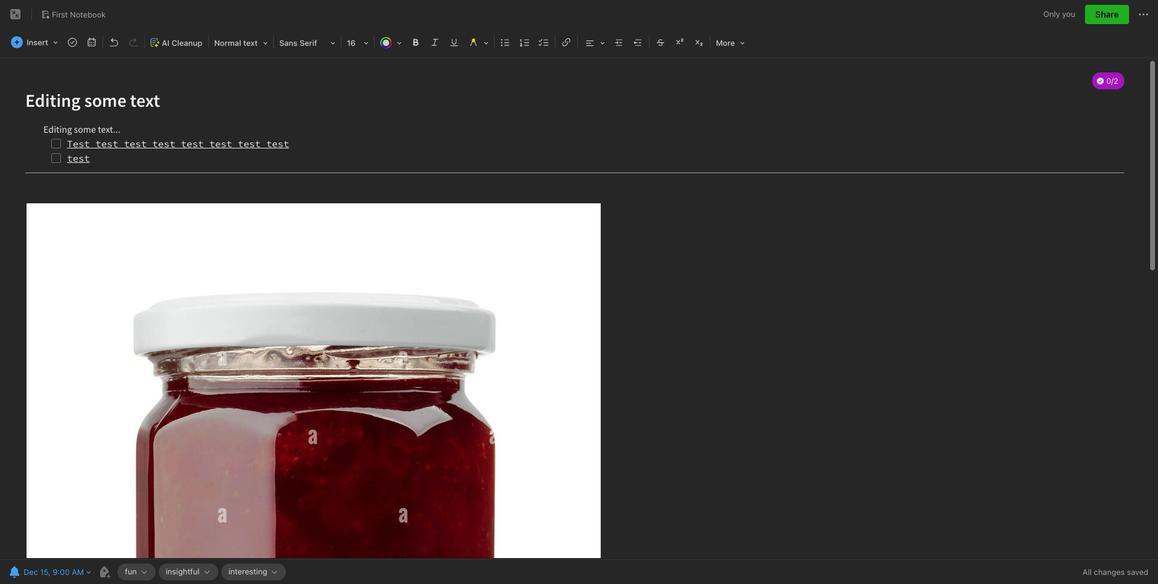 Task type: vqa. For each thing, say whether or not it's contained in the screenshot.
Add Tag icon
yes



Task type: locate. For each thing, give the bounding box(es) containing it.
numbered list image
[[517, 34, 534, 51]]

Insert field
[[8, 34, 62, 51]]

insightful
[[166, 567, 200, 576]]

Edit reminder field
[[6, 564, 92, 581]]

insightful button
[[159, 564, 218, 581]]

cleanup
[[172, 38, 202, 48]]

notebook
[[70, 9, 106, 19]]

first notebook button
[[37, 6, 110, 23]]

calendar event image
[[83, 34, 100, 51]]

Alignment field
[[579, 34, 610, 51]]

ai cleanup button
[[146, 34, 207, 51]]

dec 15, 9:00 am
[[24, 567, 84, 577]]

am
[[72, 567, 84, 577]]

share button
[[1086, 5, 1130, 24]]

superscript image
[[672, 34, 689, 51]]

Note Editor text field
[[0, 58, 1159, 559]]

first notebook
[[52, 9, 106, 19]]

italic image
[[427, 34, 444, 51]]

first
[[52, 9, 68, 19]]

Heading level field
[[210, 34, 272, 51]]

task image
[[64, 34, 81, 51]]

Highlight field
[[464, 34, 493, 51]]

15,
[[40, 567, 51, 577]]

interesting button
[[221, 564, 286, 581]]

all
[[1083, 567, 1092, 577]]

outdent image
[[630, 34, 647, 51]]

interesting
[[229, 567, 267, 576]]

bold image
[[407, 34, 424, 51]]

Font family field
[[275, 34, 340, 51]]

dec
[[24, 567, 38, 577]]

you
[[1063, 9, 1076, 19]]

saved
[[1128, 567, 1149, 577]]

insert
[[27, 37, 48, 47]]

all changes saved
[[1083, 567, 1149, 577]]

add tag image
[[97, 565, 112, 579]]

serif
[[300, 38, 317, 48]]

insightful Tag actions field
[[200, 568, 211, 576]]



Task type: describe. For each thing, give the bounding box(es) containing it.
more actions image
[[1137, 7, 1152, 22]]

only
[[1044, 9, 1061, 19]]

indent image
[[611, 34, 628, 51]]

text
[[243, 38, 258, 48]]

share
[[1096, 9, 1120, 19]]

9:00
[[53, 567, 70, 577]]

subscript image
[[691, 34, 708, 51]]

More actions field
[[1137, 5, 1152, 24]]

sans
[[279, 38, 298, 48]]

sans serif
[[279, 38, 317, 48]]

insert link image
[[558, 34, 575, 51]]

ai cleanup
[[162, 38, 202, 48]]

strikethrough image
[[652, 34, 669, 51]]

bulleted list image
[[497, 34, 514, 51]]

checklist image
[[536, 34, 553, 51]]

Font size field
[[343, 34, 373, 51]]

interesting Tag actions field
[[267, 568, 279, 576]]

Font color field
[[376, 34, 406, 51]]

underline image
[[446, 34, 463, 51]]

dec 15, 9:00 am button
[[6, 564, 85, 581]]

ai
[[162, 38, 170, 48]]

collapse note image
[[8, 7, 23, 22]]

more
[[716, 38, 735, 48]]

normal text
[[214, 38, 258, 48]]

fun
[[125, 567, 137, 576]]

normal
[[214, 38, 241, 48]]

undo image
[[106, 34, 122, 51]]

changes
[[1095, 567, 1126, 577]]

fun Tag actions field
[[137, 568, 148, 576]]

fun button
[[118, 564, 156, 581]]

16
[[347, 38, 356, 48]]

More field
[[712, 34, 749, 51]]

note window element
[[0, 0, 1159, 584]]

only you
[[1044, 9, 1076, 19]]



